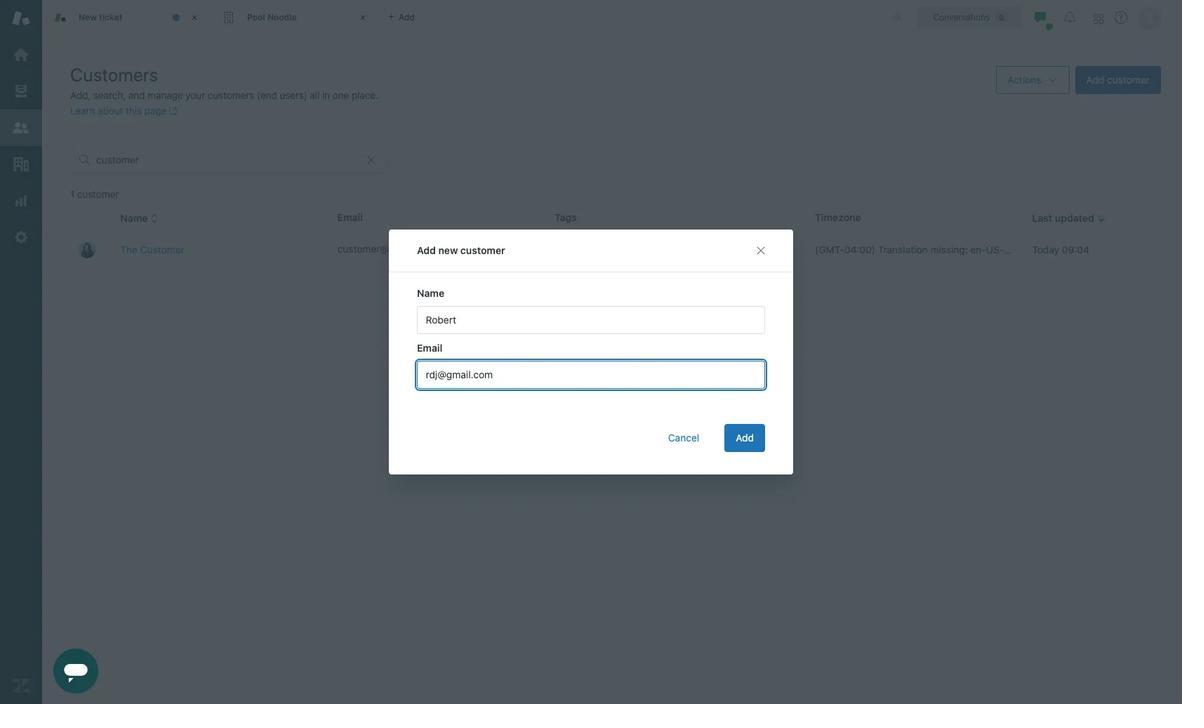 Task type: locate. For each thing, give the bounding box(es) containing it.
cancel button
[[657, 424, 711, 452]]

Name field
[[417, 306, 765, 334]]

today 09:04
[[1032, 244, 1090, 256]]

0 horizontal spatial name
[[120, 212, 148, 224]]

name up the
[[120, 212, 148, 224]]

en-
[[971, 244, 986, 256]]

the
[[120, 244, 138, 256]]

add
[[1087, 74, 1105, 86], [417, 244, 436, 256], [736, 432, 754, 444]]

0 horizontal spatial customer
[[77, 188, 119, 200]]

one
[[333, 89, 349, 101]]

1 vertical spatial customer
[[77, 188, 119, 200]]

place.
[[352, 89, 378, 101]]

2 horizontal spatial customer
[[1107, 74, 1150, 86]]

in
[[322, 89, 330, 101]]

add left new
[[417, 244, 436, 256]]

04:00)
[[845, 244, 876, 256]]

Email field
[[417, 361, 765, 389]]

cancel
[[668, 432, 700, 444]]

name down new
[[417, 287, 445, 299]]

x-
[[1004, 244, 1014, 256]]

1 vertical spatial add
[[417, 244, 436, 256]]

get help image
[[1115, 11, 1128, 24]]

about
[[98, 105, 123, 117]]

customer for add customer
[[1107, 74, 1150, 86]]

page
[[144, 105, 167, 117]]

admin image
[[12, 228, 30, 246]]

customer right the 1
[[77, 188, 119, 200]]

get started image
[[12, 46, 30, 64]]

customer
[[1107, 74, 1150, 86], [77, 188, 119, 200], [461, 244, 505, 256]]

organizations image
[[12, 155, 30, 173]]

0 horizontal spatial add
[[417, 244, 436, 256]]

pool noodle
[[247, 12, 297, 22]]

new ticket
[[79, 12, 123, 22]]

close image
[[356, 11, 370, 25]]

users)
[[280, 89, 307, 101]]

missing:
[[931, 244, 968, 256]]

updated
[[1055, 212, 1095, 224]]

manage
[[147, 89, 183, 101]]

0 vertical spatial add
[[1087, 74, 1105, 86]]

0 vertical spatial customer
[[1107, 74, 1150, 86]]

learn
[[70, 105, 95, 117]]

add new customer dialog
[[389, 230, 793, 475]]

2 vertical spatial customer
[[461, 244, 505, 256]]

add,
[[70, 89, 91, 101]]

2 horizontal spatial add
[[1087, 74, 1105, 86]]

main element
[[0, 0, 42, 704]]

Search customers field
[[96, 154, 360, 166]]

conversations
[[934, 12, 990, 22]]

customer inside button
[[1107, 74, 1150, 86]]

ticket
[[99, 12, 123, 22]]

1 horizontal spatial add
[[736, 432, 754, 444]]

add down zendesk products image
[[1087, 74, 1105, 86]]

name
[[120, 212, 148, 224], [417, 287, 445, 299]]

1 horizontal spatial customer
[[461, 244, 505, 256]]

translation
[[878, 244, 928, 256]]

1 horizontal spatial name
[[417, 287, 445, 299]]

x icon image
[[366, 154, 377, 166]]

customer down get help image
[[1107, 74, 1150, 86]]

1 vertical spatial name
[[417, 287, 445, 299]]

zendesk image
[[12, 677, 30, 695]]

unverified email image
[[456, 245, 467, 256]]

0 vertical spatial name
[[120, 212, 148, 224]]

add customer
[[1087, 74, 1150, 86]]

add right cancel
[[736, 432, 754, 444]]

close image
[[187, 11, 202, 25]]

1
[[70, 188, 75, 200]]

add for new
[[417, 244, 436, 256]]

name button
[[120, 212, 159, 225]]

customer right new
[[461, 244, 505, 256]]

your
[[185, 89, 205, 101]]

today
[[1032, 244, 1060, 256]]



Task type: vqa. For each thing, say whether or not it's contained in the screenshot.
Button displays agent's chat status as Online. Icon
no



Task type: describe. For each thing, give the bounding box(es) containing it.
last updated
[[1032, 212, 1095, 224]]

all
[[310, 89, 320, 101]]

search,
[[93, 89, 126, 101]]

new
[[79, 12, 97, 22]]

email
[[417, 342, 443, 354]]

and
[[128, 89, 145, 101]]

(gmt-04:00) translation missing: en-us-x-1.txt.timezone.america_new_york
[[815, 244, 1164, 256]]

new
[[439, 244, 458, 256]]

customer for 1 customer
[[77, 188, 119, 200]]

customer inside dialog
[[461, 244, 505, 256]]

add button
[[725, 424, 765, 452]]

last updated button
[[1032, 212, 1106, 225]]

views image
[[12, 82, 30, 100]]

us-
[[986, 244, 1004, 256]]

1.txt.timezone.america_new_york
[[1013, 244, 1164, 256]]

reporting image
[[12, 192, 30, 210]]

zendesk support image
[[12, 9, 30, 27]]

pool
[[247, 12, 265, 22]]

customers add, search, and manage your customers (end users) all in one place.
[[70, 64, 378, 101]]

noodle
[[267, 12, 297, 22]]

pool noodle tab
[[211, 0, 379, 35]]

customers
[[70, 64, 158, 85]]

customer
[[140, 244, 185, 256]]

the customer
[[120, 244, 185, 256]]

add for customer
[[1087, 74, 1105, 86]]

customers image
[[12, 119, 30, 137]]

zendesk products image
[[1094, 14, 1104, 24]]

(opens in a new tab) image
[[167, 107, 177, 115]]

learn about this page
[[70, 105, 167, 117]]

add new customer
[[417, 244, 505, 256]]

add customer button
[[1075, 66, 1161, 94]]

1 customer
[[70, 188, 119, 200]]

(gmt-
[[815, 244, 845, 256]]

09:04
[[1062, 244, 1090, 256]]

2 vertical spatial add
[[736, 432, 754, 444]]

name inside "add new customer" dialog
[[417, 287, 445, 299]]

tabs tab list
[[42, 0, 878, 35]]

customers
[[208, 89, 254, 101]]

learn about this page link
[[70, 105, 177, 117]]

new ticket tab
[[42, 0, 211, 35]]

close modal image
[[756, 245, 767, 256]]

last
[[1032, 212, 1053, 224]]

customer@example.com
[[338, 243, 449, 255]]

conversations button
[[918, 6, 1022, 28]]

name inside button
[[120, 212, 148, 224]]

(end
[[257, 89, 277, 101]]

this
[[126, 105, 142, 117]]

the customer link
[[120, 244, 185, 256]]



